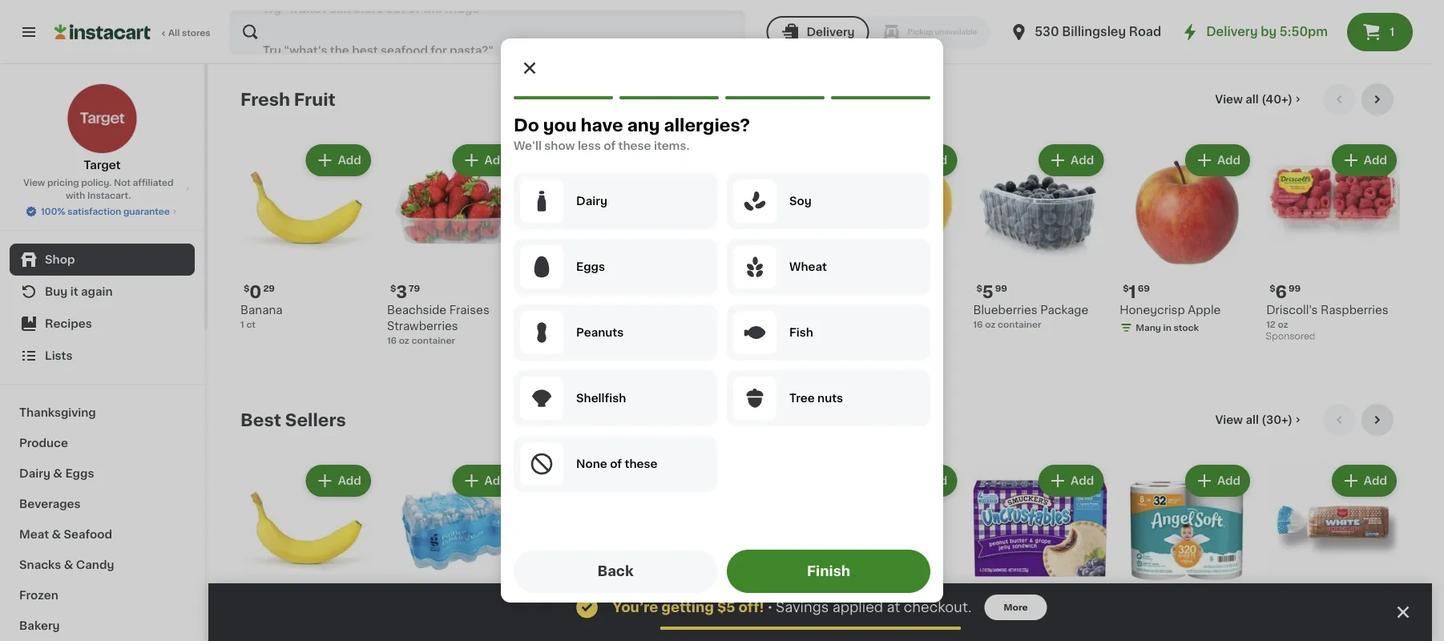 Task type: locate. For each thing, give the bounding box(es) containing it.
0 vertical spatial these
[[618, 140, 651, 151]]

none of these
[[576, 458, 657, 470]]

0 for banana
[[249, 283, 262, 300]]

1 horizontal spatial $ 3 99
[[683, 283, 714, 300]]

0 vertical spatial in
[[1163, 323, 1171, 332]]

99
[[555, 284, 568, 293], [702, 284, 714, 293], [995, 284, 1007, 293], [1289, 284, 1301, 293], [552, 605, 564, 613], [702, 605, 715, 613], [849, 605, 862, 613]]

16 inside the beachside fraises strawberries 16 oz container
[[387, 336, 397, 345]]

2 horizontal spatial 3
[[689, 283, 700, 300]]

0 vertical spatial many
[[1136, 323, 1161, 332]]

$ 1 69
[[1123, 283, 1150, 300]]

product group containing 5
[[973, 141, 1107, 331]]

1 4 from the left
[[836, 604, 848, 621]]

treatment tracker modal dialog
[[208, 583, 1432, 641]]

2 $40, from the left
[[863, 627, 884, 636]]

$ inside $ 0 29
[[244, 284, 249, 293]]

99 inside $ 1 99
[[552, 605, 564, 613]]

dairy for dairy
[[576, 196, 607, 207]]

oz inside the beachside fraises strawberries 16 oz container
[[399, 336, 409, 345]]

peanuts
[[576, 327, 624, 338]]

1 vertical spatial 16
[[387, 336, 397, 345]]

1 horizontal spatial 4
[[982, 604, 994, 621]]

$ inside $ 6 99
[[1269, 284, 1275, 293]]

4 for smucker's
[[982, 604, 994, 621]]

driscoll's
[[680, 304, 732, 316], [1266, 304, 1318, 316]]

sponsored badge image down driscoll's organic raspberries
[[680, 348, 729, 357]]

1 horizontal spatial sponsored badge image
[[1266, 332, 1315, 341]]

soy
[[789, 196, 812, 207]]

2 0 from the left
[[836, 283, 848, 300]]

1 spend from the left
[[685, 627, 714, 636]]

$ up "12"
[[1269, 284, 1275, 293]]

0 vertical spatial of
[[604, 140, 616, 151]]

4
[[836, 604, 848, 621], [982, 604, 994, 621]]

these right none
[[625, 458, 657, 470]]

add your shopping preferences element
[[501, 38, 943, 603]]

16 down strawberries
[[387, 336, 397, 345]]

99 up the good
[[552, 605, 564, 613]]

$ 9 99
[[683, 604, 715, 621]]

oz right "12"
[[1278, 320, 1288, 329]]

dairy inside 'dairy & eggs' link
[[19, 468, 50, 479]]

spend $40, save $8 down • savings applied at checkout.
[[831, 627, 921, 636]]

view all (30+) button
[[1209, 404, 1310, 436]]

eggs up seedless
[[576, 261, 605, 272]]

$ up lemon
[[830, 284, 836, 293]]

1 horizontal spatial delivery
[[1206, 26, 1258, 38]]

0 vertical spatial organic
[[682, 266, 718, 274]]

driscoll's inside driscoll's organic raspberries
[[680, 304, 732, 316]]

$ left 29 on the top left of the page
[[244, 284, 249, 293]]

1 for $ 1 99
[[543, 604, 550, 621]]

0 horizontal spatial 0
[[249, 283, 262, 300]]

sponsored badge image down "12"
[[1266, 332, 1315, 341]]

0 horizontal spatial 4
[[836, 604, 848, 621]]

shop
[[45, 254, 75, 265]]

all
[[1246, 94, 1259, 105], [1246, 414, 1259, 426]]

& up beverages
[[53, 468, 62, 479]]

1 spend $40, save $8 from the left
[[685, 627, 774, 636]]

0 horizontal spatial raspberries
[[680, 320, 748, 332]]

& left "candy" on the bottom left of the page
[[64, 559, 73, 571]]

1 horizontal spatial stock
[[1174, 323, 1199, 332]]

red seedless grapes bag 1.5 lb
[[534, 304, 655, 345]]

fraises
[[449, 304, 489, 316]]

$ 3 79
[[390, 283, 420, 300]]

0 left 29 on the top left of the page
[[249, 283, 262, 300]]

many
[[1136, 323, 1161, 332], [550, 352, 575, 361]]

container
[[998, 320, 1041, 329], [412, 336, 455, 345]]

$ up driscoll's organic raspberries
[[683, 284, 689, 293]]

savings
[[776, 601, 829, 614]]

$ 3 99
[[537, 283, 568, 300], [683, 283, 714, 300]]

$8 down the •
[[762, 627, 774, 636]]

1 horizontal spatial many
[[1136, 323, 1161, 332]]

89 inside $ 0 89
[[849, 284, 862, 293]]

2 save from the left
[[886, 627, 907, 636]]

0 horizontal spatial eggs
[[65, 468, 94, 479]]

view all (30+)
[[1215, 414, 1293, 426]]

eggs down produce link
[[65, 468, 94, 479]]

0 horizontal spatial driscoll's
[[680, 304, 732, 316]]

view for fresh fruit
[[1215, 94, 1243, 105]]

$ up the good
[[537, 605, 543, 613]]

1 vertical spatial sponsored badge image
[[680, 348, 729, 357]]

29
[[263, 284, 275, 293]]

1 horizontal spatial container
[[998, 320, 1041, 329]]

honeycrisp apple
[[1120, 304, 1221, 316]]

0 horizontal spatial sponsored badge image
[[680, 348, 729, 357]]

smucker's uncrustables peanu
[[973, 625, 1091, 641]]

1 vertical spatial many in stock
[[550, 352, 613, 361]]

guarantee
[[123, 207, 170, 216]]

1 all from the top
[[1246, 94, 1259, 105]]

$ left 79 at the left of page
[[390, 284, 396, 293]]

1
[[1390, 26, 1395, 38], [1129, 283, 1136, 300], [240, 320, 244, 329], [543, 604, 550, 621]]

seedless
[[559, 304, 611, 316]]

raspberries inside driscoll's organic raspberries
[[680, 320, 748, 332]]

container down strawberries
[[412, 336, 455, 345]]

0 horizontal spatial oz
[[399, 336, 409, 345]]

delivery button
[[766, 16, 869, 48]]

$ inside $ 4 99
[[830, 605, 836, 613]]

checkout.
[[904, 601, 972, 614]]

sponsored badge image
[[1266, 332, 1315, 341], [680, 348, 729, 357]]

1 save from the left
[[739, 627, 760, 636]]

view inside popup button
[[1215, 414, 1243, 426]]

0 horizontal spatial dairy
[[19, 468, 50, 479]]

oz inside the "blueberries package 16 oz container"
[[985, 320, 996, 329]]

1 horizontal spatial 89
[[996, 605, 1008, 613]]

99 right 9
[[702, 605, 715, 613]]

1 driscoll's from the left
[[680, 304, 732, 316]]

530 billingsley road
[[1035, 26, 1161, 38]]

1 vertical spatial 89
[[996, 605, 1008, 613]]

meat & seafood
[[19, 529, 112, 540]]

1 horizontal spatial $8
[[909, 627, 921, 636]]

0 vertical spatial eggs
[[576, 261, 605, 272]]

$ 3 99 up driscoll's organic raspberries
[[683, 283, 714, 300]]

container down blueberries
[[998, 320, 1041, 329]]

1 horizontal spatial driscoll's
[[1266, 304, 1318, 316]]

2 horizontal spatial oz
[[1278, 320, 1288, 329]]

3 for red seedless grapes bag
[[543, 283, 554, 300]]

instacart logo image
[[54, 22, 151, 42]]

view all (40+) button
[[1209, 83, 1310, 115]]

$1.69 element
[[1266, 602, 1400, 623]]

3 3 from the left
[[689, 283, 700, 300]]

0
[[249, 283, 262, 300], [836, 283, 848, 300]]

$ 3 99 for driscoll's organic raspberries
[[683, 283, 714, 300]]

$40, down • savings applied at checkout.
[[863, 627, 884, 636]]

smucker's
[[973, 625, 1032, 636]]

0 horizontal spatial spend $40, save $8
[[685, 627, 774, 636]]

all inside view all (30+) popup button
[[1246, 414, 1259, 426]]

1 horizontal spatial dairy
[[576, 196, 607, 207]]

$ inside $ 4 89
[[976, 605, 982, 613]]

1 horizontal spatial oz
[[985, 320, 996, 329]]

1 horizontal spatial many in stock
[[1136, 323, 1199, 332]]

you
[[543, 117, 577, 133]]

0 horizontal spatial organic
[[682, 266, 718, 274]]

0 vertical spatial 16
[[973, 320, 983, 329]]

0 horizontal spatial many in stock
[[550, 352, 613, 361]]

$ down whitening
[[683, 605, 689, 613]]

0 horizontal spatial 89
[[849, 284, 862, 293]]

$ 5 99
[[976, 283, 1007, 300]]

recipes
[[45, 318, 92, 329]]

1 item carousel region from the top
[[240, 83, 1400, 391]]

0 up lemon
[[836, 283, 848, 300]]

1 vertical spatial raspberries
[[680, 320, 748, 332]]

1 $ 3 99 from the left
[[537, 283, 568, 300]]

99 left at
[[849, 605, 862, 613]]

1 horizontal spatial eggs
[[576, 261, 605, 272]]

0 horizontal spatial 16
[[387, 336, 397, 345]]

view all (40+)
[[1215, 94, 1293, 105]]

$ inside $ 3 79
[[390, 284, 396, 293]]

many down the lb
[[550, 352, 575, 361]]

2 4 from the left
[[982, 604, 994, 621]]

1 horizontal spatial organic
[[734, 304, 779, 316]]

save down off!
[[739, 627, 760, 636]]

1 horizontal spatial spend
[[831, 627, 861, 636]]

product group
[[240, 141, 374, 331], [387, 141, 521, 347], [534, 141, 667, 366], [680, 141, 814, 361], [827, 141, 960, 318], [973, 141, 1107, 331], [1120, 141, 1253, 337], [1266, 141, 1400, 345], [240, 462, 374, 641], [387, 462, 521, 641], [534, 462, 667, 641], [827, 462, 960, 641], [973, 462, 1107, 641], [1120, 462, 1253, 641], [1266, 462, 1400, 641]]

& up free
[[568, 625, 577, 636]]

fresh fruit
[[240, 91, 336, 108]]

lists
[[45, 350, 72, 361]]

& right meat
[[52, 529, 61, 540]]

0 vertical spatial all
[[1246, 94, 1259, 105]]

2 3 from the left
[[543, 283, 554, 300]]

1 vertical spatial organic
[[734, 304, 779, 316]]

sponsored badge image inside product group
[[1266, 332, 1315, 341]]

0 horizontal spatial 3
[[396, 283, 407, 300]]

beachside fraises strawberries 16 oz container
[[387, 304, 489, 345]]

1 horizontal spatial 16
[[973, 320, 983, 329]]

$ up blueberries
[[976, 284, 982, 293]]

target logo image
[[67, 83, 137, 154]]

& inside good & gather grade a cage-free large eggs
[[568, 625, 577, 636]]

of right less
[[604, 140, 616, 151]]

view for best sellers
[[1215, 414, 1243, 426]]

these down any
[[618, 140, 651, 151]]

view
[[1215, 94, 1243, 105], [23, 178, 45, 187], [1215, 414, 1243, 426]]

4 up the smucker's
[[982, 604, 994, 621]]

in down honeycrisp apple
[[1163, 323, 1171, 332]]

0 vertical spatial stock
[[1174, 323, 1199, 332]]

$ inside $ 9 99
[[683, 605, 689, 613]]

view left 'pricing'
[[23, 178, 45, 187]]

3 up red
[[543, 283, 554, 300]]

16
[[973, 320, 983, 329], [387, 336, 397, 345]]

many in stock down "peanuts"
[[550, 352, 613, 361]]

save for 4
[[886, 627, 907, 636]]

in
[[1163, 323, 1171, 332], [577, 352, 585, 361]]

dairy down less
[[576, 196, 607, 207]]

2 item carousel region from the top
[[240, 404, 1400, 641]]

2 driscoll's from the left
[[1266, 304, 1318, 316]]

spend $40, save $8 down $5
[[685, 627, 774, 636]]

view left (30+)
[[1215, 414, 1243, 426]]

beverages
[[19, 498, 81, 510]]

99 right 6 at the top right of the page
[[1289, 284, 1301, 293]]

beverages link
[[10, 489, 195, 519]]

0 horizontal spatial delivery
[[807, 26, 855, 38]]

1 horizontal spatial raspberries
[[1321, 304, 1389, 316]]

spend $40, save $8 for 4
[[831, 627, 921, 636]]

1 vertical spatial eggs
[[65, 468, 94, 479]]

0 vertical spatial container
[[998, 320, 1041, 329]]

$ 3 99 up red
[[537, 283, 568, 300]]

99 inside $ 4 99
[[849, 605, 862, 613]]

$40, for 4
[[863, 627, 884, 636]]

2 horizontal spatial eggs
[[629, 641, 657, 641]]

view pricing policy. not affiliated with instacart.
[[23, 178, 173, 200]]

2 $ 3 99 from the left
[[683, 283, 714, 300]]

89 up the smucker's
[[996, 605, 1008, 613]]

1 0 from the left
[[249, 283, 262, 300]]

$ right savings
[[830, 605, 836, 613]]

$8 down checkout. at the bottom right of page
[[909, 627, 921, 636]]

3 up driscoll's organic raspberries
[[689, 283, 700, 300]]

0 horizontal spatial container
[[412, 336, 455, 345]]

stock down honeycrisp apple
[[1174, 323, 1199, 332]]

$40, for 9
[[716, 627, 737, 636]]

many in stock down honeycrisp apple
[[1136, 323, 1199, 332]]

eggs
[[576, 261, 605, 272], [65, 468, 94, 479], [629, 641, 657, 641]]

dairy inside "add your shopping preferences" element
[[576, 196, 607, 207]]

thanksgiving link
[[10, 397, 195, 428]]

1 vertical spatial dairy
[[19, 468, 50, 479]]

1 horizontal spatial $40,
[[863, 627, 884, 636]]

2 spend $40, save $8 from the left
[[831, 627, 921, 636]]

delivery inside button
[[807, 26, 855, 38]]

do you have any allergies? we'll show less of these items.
[[514, 117, 750, 151]]

2 all from the top
[[1246, 414, 1259, 426]]

oz inside driscoll's raspberries 12 oz
[[1278, 320, 1288, 329]]

1 vertical spatial stock
[[587, 352, 613, 361]]

2 spend from the left
[[831, 627, 861, 636]]

$ inside '$ 1 69'
[[1123, 284, 1129, 293]]

raspberries
[[1321, 304, 1389, 316], [680, 320, 748, 332]]

main content containing fresh fruit
[[208, 64, 1432, 641]]

view left (40+)
[[1215, 94, 1243, 105]]

1 vertical spatial item carousel region
[[240, 404, 1400, 641]]

0 horizontal spatial save
[[739, 627, 760, 636]]

79
[[409, 284, 420, 293]]

3 left 79 at the left of page
[[396, 283, 407, 300]]

driscoll's right grapes
[[680, 304, 732, 316]]

all left (30+)
[[1246, 414, 1259, 426]]

lists link
[[10, 340, 195, 372]]

main content
[[208, 64, 1432, 641]]

in down "peanuts"
[[577, 352, 585, 361]]

1 button
[[1347, 13, 1413, 51]]

99 right 5
[[995, 284, 1007, 293]]

oz for 6
[[1278, 320, 1288, 329]]

banana
[[240, 304, 282, 316]]

spend for 4
[[831, 627, 861, 636]]

0 vertical spatial dairy
[[576, 196, 607, 207]]

stock down "peanuts"
[[587, 352, 613, 361]]

0 horizontal spatial many
[[550, 352, 575, 361]]

4 right savings
[[836, 604, 848, 621]]

back
[[597, 565, 634, 578]]

save for 9
[[739, 627, 760, 636]]

2 vertical spatial view
[[1215, 414, 1243, 426]]

99 up driscoll's organic raspberries
[[702, 284, 714, 293]]

1 $8 from the left
[[762, 627, 774, 636]]

1 3 from the left
[[396, 283, 407, 300]]

&
[[53, 468, 62, 479], [52, 529, 61, 540], [64, 559, 73, 571], [568, 625, 577, 636]]

89 inside $ 4 89
[[996, 605, 1008, 613]]

organic
[[682, 266, 718, 274], [734, 304, 779, 316]]

0 horizontal spatial $40,
[[716, 627, 737, 636]]

89 up lemon
[[849, 284, 862, 293]]

0 vertical spatial view
[[1215, 94, 1243, 105]]

$ 0 89
[[830, 283, 862, 300]]

0 horizontal spatial $ 3 99
[[537, 283, 568, 300]]

eggs inside "add your shopping preferences" element
[[576, 261, 605, 272]]

ct
[[246, 320, 256, 329]]

dairy down produce
[[19, 468, 50, 479]]

sellers
[[285, 412, 346, 428]]

view inside 'popup button'
[[1215, 94, 1243, 105]]

1 vertical spatial view
[[23, 178, 45, 187]]

0 vertical spatial sponsored badge image
[[1266, 332, 1315, 341]]

sponsored badge image for 3
[[680, 348, 729, 357]]

3 for beachside fraises strawberries
[[396, 283, 407, 300]]

$ left the 69
[[1123, 284, 1129, 293]]

$40, down $5
[[716, 627, 737, 636]]

0 horizontal spatial spend
[[685, 627, 714, 636]]

100%
[[41, 207, 65, 216]]

many down honeycrisp
[[1136, 323, 1161, 332]]

these
[[618, 140, 651, 151], [625, 458, 657, 470]]

1 inside banana 1 ct
[[240, 320, 244, 329]]

instacart.
[[87, 191, 131, 200]]

less
[[578, 140, 601, 151]]

1 for banana 1 ct
[[240, 320, 244, 329]]

1 $40, from the left
[[716, 627, 737, 636]]

0 horizontal spatial stock
[[587, 352, 613, 361]]

save down at
[[886, 627, 907, 636]]

spend down $ 9 99
[[685, 627, 714, 636]]

1 vertical spatial all
[[1246, 414, 1259, 426]]

$ 4 89
[[976, 604, 1008, 621]]

None search field
[[229, 10, 746, 54]]

grade
[[621, 625, 656, 636]]

1 vertical spatial container
[[412, 336, 455, 345]]

oz down strawberries
[[399, 336, 409, 345]]

policy.
[[81, 178, 112, 187]]

recipes link
[[10, 308, 195, 340]]

1 horizontal spatial save
[[886, 627, 907, 636]]

1 horizontal spatial spend $40, save $8
[[831, 627, 921, 636]]

0 horizontal spatial $8
[[762, 627, 774, 636]]

$ up the smucker's
[[976, 605, 982, 613]]

0 vertical spatial raspberries
[[1321, 304, 1389, 316]]

applied
[[832, 601, 883, 614]]

eggs down grade
[[629, 641, 657, 641]]

red
[[534, 304, 556, 316]]

0 vertical spatial item carousel region
[[240, 83, 1400, 391]]

1 for $ 1 69
[[1129, 283, 1136, 300]]

16 down blueberries
[[973, 320, 983, 329]]

1 vertical spatial in
[[577, 352, 585, 361]]

1 vertical spatial of
[[610, 458, 622, 470]]

driscoll's down $ 6 99
[[1266, 304, 1318, 316]]

bakery link
[[10, 611, 195, 641]]

1 horizontal spatial 3
[[543, 283, 554, 300]]

driscoll's inside driscoll's raspberries 12 oz
[[1266, 304, 1318, 316]]

all for 4
[[1246, 414, 1259, 426]]

item carousel region
[[240, 83, 1400, 391], [240, 404, 1400, 641]]

& for dairy
[[53, 468, 62, 479]]

2 vertical spatial eggs
[[629, 641, 657, 641]]

2 $8 from the left
[[909, 627, 921, 636]]

1 horizontal spatial 0
[[836, 283, 848, 300]]

of
[[604, 140, 616, 151], [610, 458, 622, 470]]

of right none
[[610, 458, 622, 470]]

all left (40+)
[[1246, 94, 1259, 105]]

all inside view all (40+) 'popup button'
[[1246, 94, 1259, 105]]

0 vertical spatial 89
[[849, 284, 862, 293]]

view pricing policy. not affiliated with instacart. link
[[13, 176, 192, 202]]

spend down $ 4 99
[[831, 627, 861, 636]]

pricing
[[47, 178, 79, 187]]

oz down blueberries
[[985, 320, 996, 329]]



Task type: describe. For each thing, give the bounding box(es) containing it.
100% satisfaction guarantee
[[41, 207, 170, 216]]

whitening
[[682, 586, 728, 595]]

& for meat
[[52, 529, 61, 540]]

buy it again link
[[10, 276, 195, 308]]

bag
[[534, 320, 556, 332]]

99 inside $ 9 99
[[702, 605, 715, 613]]

back button
[[514, 550, 717, 593]]

candy
[[76, 559, 114, 571]]

it
[[70, 286, 78, 297]]

shop link
[[10, 244, 195, 276]]

tree nuts
[[789, 393, 843, 404]]

$ inside $ 5 99
[[976, 284, 982, 293]]

target
[[84, 159, 121, 171]]

0 for lemon
[[836, 283, 848, 300]]

3 for driscoll's organic raspberries
[[689, 283, 700, 300]]

$5
[[717, 601, 735, 614]]

$ 0 29
[[244, 283, 275, 300]]

89 for 4
[[996, 605, 1008, 613]]

you're getting $5 off!
[[613, 601, 764, 614]]

$ inside $ 1 99
[[537, 605, 543, 613]]

frozen
[[19, 590, 58, 601]]

1 horizontal spatial in
[[1163, 323, 1171, 332]]

buy
[[45, 286, 68, 297]]

driscoll's for 12
[[1266, 304, 1318, 316]]

snacks
[[19, 559, 61, 571]]

1 vertical spatial these
[[625, 458, 657, 470]]

seafood
[[64, 529, 112, 540]]

show
[[544, 140, 575, 151]]

grapes
[[614, 304, 655, 316]]

best
[[240, 412, 281, 428]]

spend for 9
[[685, 627, 714, 636]]

$8 for 4
[[909, 627, 921, 636]]

by
[[1261, 26, 1277, 38]]

off!
[[738, 601, 764, 614]]

any
[[627, 117, 660, 133]]

snacks & candy
[[19, 559, 114, 571]]

not
[[114, 178, 131, 187]]

$8 for 9
[[762, 627, 774, 636]]

89 for 0
[[849, 284, 862, 293]]

banana 1 ct
[[240, 304, 282, 329]]

fruit
[[294, 91, 336, 108]]

item carousel region containing fresh fruit
[[240, 83, 1400, 391]]

affiliated
[[133, 178, 173, 187]]

free
[[568, 641, 591, 641]]

12
[[1266, 320, 1276, 329]]

container inside the "blueberries package 16 oz container"
[[998, 320, 1041, 329]]

driscoll's for raspberries
[[680, 304, 732, 316]]

product group containing 6
[[1266, 141, 1400, 345]]

raspberries inside driscoll's raspberries 12 oz
[[1321, 304, 1389, 316]]

oz for 5
[[985, 320, 996, 329]]

1.5
[[534, 336, 546, 345]]

you're
[[613, 601, 658, 614]]

of inside do you have any allergies? we'll show less of these items.
[[604, 140, 616, 151]]

5
[[982, 283, 993, 300]]

16 inside the "blueberries package 16 oz container"
[[973, 320, 983, 329]]

lemon
[[827, 304, 865, 316]]

spend $40, save $8 for 9
[[685, 627, 774, 636]]

$ inside $ 0 89
[[830, 284, 836, 293]]

item carousel region containing best sellers
[[240, 404, 1400, 641]]

$ 3 99 for red seedless grapes bag
[[537, 283, 568, 300]]

& for snacks
[[64, 559, 73, 571]]

honeycrisp
[[1120, 304, 1185, 316]]

container inside the beachside fraises strawberries 16 oz container
[[412, 336, 455, 345]]

fresh
[[240, 91, 290, 108]]

99 inside $ 5 99
[[995, 284, 1007, 293]]

sponsored badge image for 6
[[1266, 332, 1315, 341]]

all for 5
[[1246, 94, 1259, 105]]

organic inside driscoll's organic raspberries
[[734, 304, 779, 316]]

6
[[1275, 283, 1287, 300]]

again
[[81, 286, 113, 297]]

allergies?
[[664, 117, 750, 133]]

service type group
[[766, 16, 990, 48]]

0 horizontal spatial in
[[577, 352, 585, 361]]

have
[[581, 117, 623, 133]]

frozen link
[[10, 580, 195, 611]]

all stores link
[[54, 10, 212, 54]]

large
[[594, 641, 626, 641]]

dairy & eggs
[[19, 468, 94, 479]]

with
[[66, 191, 85, 200]]

5:50pm
[[1280, 26, 1328, 38]]

at
[[887, 601, 900, 614]]

these inside do you have any allergies? we'll show less of these items.
[[618, 140, 651, 151]]

99 inside $ 6 99
[[1289, 284, 1301, 293]]

$3.99 element
[[387, 602, 521, 623]]

produce
[[19, 438, 68, 449]]

driscoll's organic raspberries
[[680, 304, 779, 332]]

items.
[[654, 140, 690, 151]]

do
[[514, 117, 539, 133]]

•
[[767, 601, 773, 614]]

target link
[[67, 83, 137, 173]]

fish
[[789, 327, 813, 338]]

69
[[1138, 284, 1150, 293]]

4 for spend
[[836, 604, 848, 621]]

1 vertical spatial many
[[550, 352, 575, 361]]

0 vertical spatial many in stock
[[1136, 323, 1199, 332]]

$ 4 99
[[830, 604, 862, 621]]

none
[[576, 458, 607, 470]]

eggs inside good & gather grade a cage-free large eggs
[[629, 641, 657, 641]]

tree
[[789, 393, 815, 404]]

blueberries package 16 oz container
[[973, 304, 1088, 329]]

delivery for delivery
[[807, 26, 855, 38]]

produce link
[[10, 428, 195, 458]]

gather
[[580, 625, 619, 636]]

buy it again
[[45, 286, 113, 297]]

strawberries
[[387, 320, 458, 332]]

uncrustables
[[973, 641, 1048, 641]]

delivery for delivery by 5:50pm
[[1206, 26, 1258, 38]]

wheat
[[789, 261, 827, 272]]

view inside view pricing policy. not affiliated with instacart.
[[23, 178, 45, 187]]

530 billingsley road button
[[1009, 10, 1161, 54]]

99 up red
[[555, 284, 568, 293]]

$ up red
[[537, 284, 543, 293]]

good & gather grade a cage-free large eggs
[[534, 625, 667, 641]]

dairy for dairy & eggs
[[19, 468, 50, 479]]

driscoll's raspberries 12 oz
[[1266, 304, 1389, 329]]

1 inside button
[[1390, 26, 1395, 38]]

(30+)
[[1262, 414, 1293, 426]]

all stores
[[168, 28, 210, 37]]

530
[[1035, 26, 1059, 38]]

meat & seafood link
[[10, 519, 195, 550]]

& for good
[[568, 625, 577, 636]]

finish button
[[727, 550, 930, 593]]

bakery
[[19, 620, 60, 631]]



Task type: vqa. For each thing, say whether or not it's contained in the screenshot.
$ 1 69
yes



